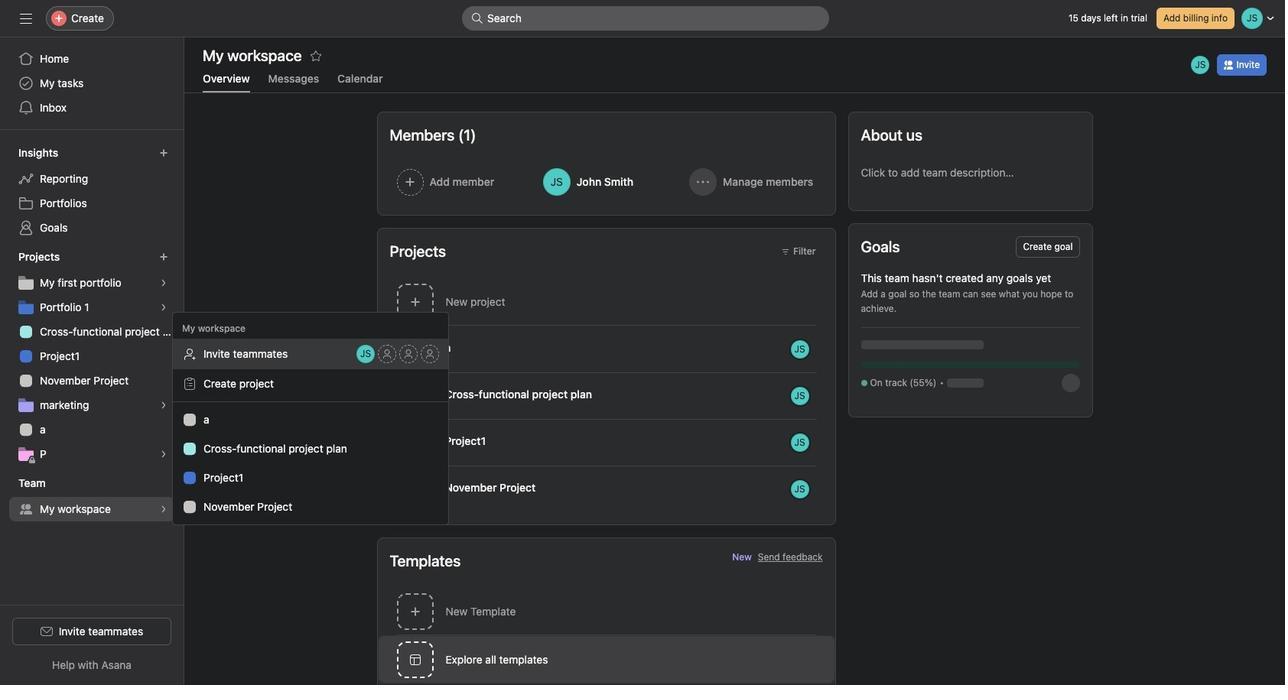 Task type: locate. For each thing, give the bounding box(es) containing it.
0 vertical spatial show options image
[[817, 390, 829, 402]]

see details, p image
[[159, 450, 168, 459]]

list box
[[462, 6, 830, 31]]

list image
[[405, 340, 424, 359], [405, 387, 424, 405]]

new project or portfolio image
[[159, 253, 168, 262]]

1 show options image from the top
[[817, 390, 829, 402]]

2 vertical spatial show options image
[[817, 483, 829, 496]]

list item
[[378, 326, 835, 373], [378, 373, 835, 419], [378, 419, 835, 466], [378, 466, 835, 513], [378, 637, 835, 683], [378, 684, 835, 686]]

1 vertical spatial show options image
[[817, 437, 829, 449]]

1 vertical spatial list image
[[405, 387, 424, 405]]

show options image
[[817, 390, 829, 402], [817, 437, 829, 449], [817, 483, 829, 496]]

see details, my workspace image
[[159, 505, 168, 514]]

menu item
[[173, 339, 448, 370]]

see details, my first portfolio image
[[159, 279, 168, 288]]

0 vertical spatial list image
[[405, 340, 424, 359]]



Task type: describe. For each thing, give the bounding box(es) containing it.
new insights image
[[159, 148, 168, 158]]

2 list image from the top
[[405, 387, 424, 405]]

filter projects image
[[781, 247, 791, 256]]

show options image
[[817, 343, 829, 355]]

hide sidebar image
[[20, 12, 32, 24]]

prominent image
[[471, 12, 484, 24]]

see details, marketing image
[[159, 401, 168, 410]]

teams element
[[0, 470, 184, 525]]

1 list image from the top
[[405, 340, 424, 359]]

global element
[[0, 38, 184, 129]]

insights element
[[0, 139, 184, 243]]

projects element
[[0, 243, 184, 470]]

3 show options image from the top
[[817, 483, 829, 496]]

2 show options image from the top
[[817, 437, 829, 449]]

see details, portfolio 1 image
[[159, 303, 168, 312]]

add to starred image
[[310, 50, 322, 62]]



Task type: vqa. For each thing, say whether or not it's contained in the screenshot.
Global element
yes



